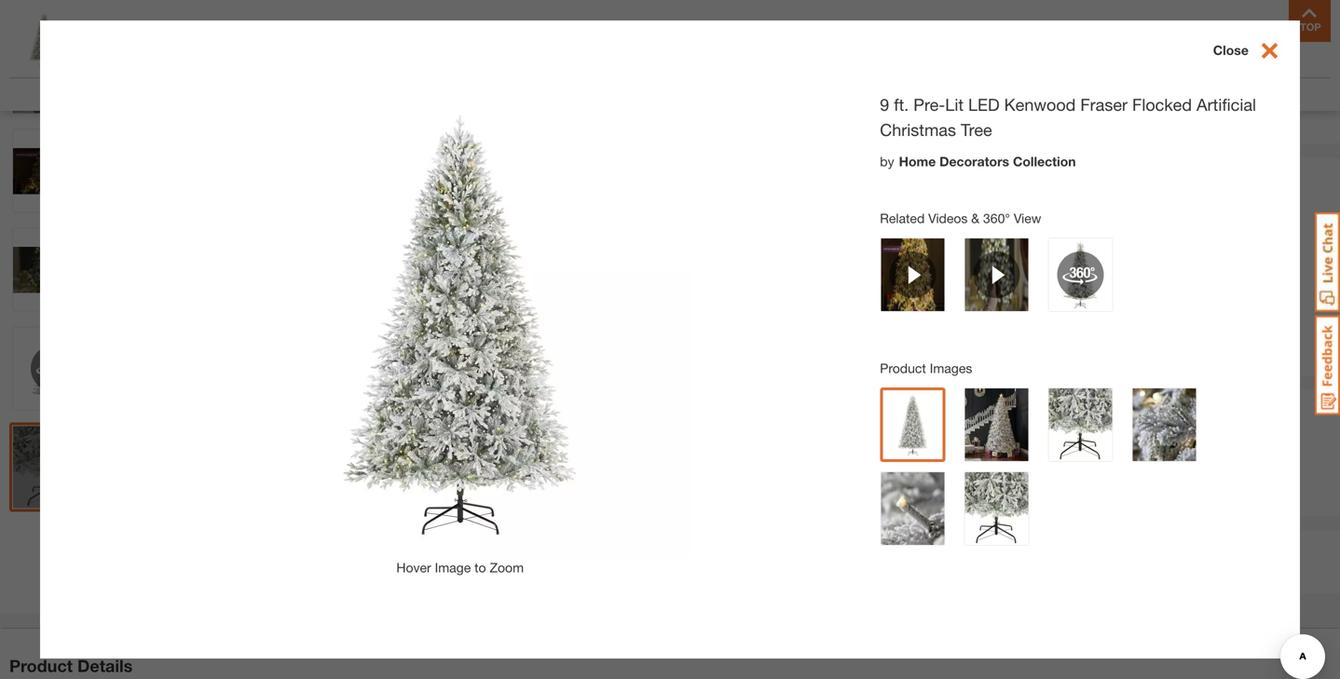 Task type: describe. For each thing, give the bounding box(es) containing it.
2 dec from the left
[[868, 253, 893, 268]]

top button
[[1289, 0, 1331, 42]]

9 ft button
[[864, 92, 906, 130]]

to inside button
[[407, 490, 418, 505]]

0 horizontal spatial &
[[886, 542, 898, 562]]

6329915406112 image
[[13, 229, 95, 311]]

9 for 9 ft. pre-lit led kenwood fraser flocked artificial christmas tree
[[880, 95, 890, 115]]

hr
[[898, 411, 911, 426]]

1 horizontal spatial by
[[1014, 411, 1029, 426]]

order
[[812, 411, 846, 426]]

delivery
[[983, 221, 1055, 243]]

collection
[[1013, 154, 1076, 169]]

daly
[[861, 169, 886, 185]]

1
[[887, 411, 894, 426]]

city
[[890, 169, 913, 185]]

it
[[1004, 411, 1011, 426]]

by inside 9 ft. pre-lit led kenwood fraser flocked artificial christmas tree main content
[[880, 154, 895, 169]]

customer reviews
[[1080, 86, 1190, 102]]

to inside ship to store dec 26 - dec 29 available
[[857, 221, 875, 243]]

360°
[[984, 211, 1011, 226]]

daly city
[[861, 169, 913, 185]]

daly city button
[[861, 169, 913, 185]]

ship
[[812, 221, 852, 243]]

customer
[[1080, 86, 1137, 102]]

0 vertical spatial view
[[821, 3, 852, 21]]

1 horizontal spatial store
[[1033, 542, 1076, 562]]

more
[[856, 3, 891, 21]]

available inside ship to store dec 26 - dec 29 available
[[838, 272, 889, 288]]

delivery monday, dec 18 192 available
[[983, 221, 1083, 288]]

& inside 9 ft. pre-lit led kenwood fraser flocked artificial christmas tree main content
[[972, 211, 980, 226]]

online
[[1102, 542, 1153, 562]]

+ button
[[881, 466, 920, 505]]

59
[[915, 411, 929, 426]]

18 inside delivery monday, dec 18 192 available
[[1068, 253, 1083, 268]]

6329816941112 image
[[13, 130, 95, 212]]

returns
[[945, 542, 1009, 562]]

image inside button
[[367, 490, 403, 505]]

order within 1 hr 59 mins to get it by
[[812, 411, 1032, 426]]

view more details
[[821, 3, 940, 21]]

18 inside mon, december 18
[[812, 430, 827, 446]]

zoom inside 9 ft. pre-lit led kenwood fraser flocked artificial christmas tree main content
[[490, 560, 524, 576]]

view inside 9 ft. pre-lit led kenwood fraser flocked artificial christmas tree main content
[[1014, 211, 1042, 226]]

close image
[[1249, 39, 1282, 62]]

pre-
[[914, 95, 946, 115]]

zoom inside button
[[422, 490, 456, 505]]

related
[[880, 211, 925, 226]]

hover image to zoom inside 9 ft. pre-lit led kenwood fraser flocked artificial christmas tree main content
[[397, 560, 524, 576]]

home decorators collection pre lit christmas trees 21hd10010 64.0 image
[[13, 0, 95, 15]]

store inside ship to store dec 26 - dec 29 available
[[880, 221, 928, 243]]

29
[[896, 253, 911, 268]]

1 dec from the left
[[812, 253, 837, 268]]

9 ft
[[875, 103, 895, 118]]

tree
[[961, 120, 993, 140]]

home decorators collection pre lit christmas trees 21hd10010 40.2 image
[[13, 427, 95, 509]]

fraser
[[1081, 95, 1128, 115]]

view more details link
[[821, 3, 940, 21]]

mins
[[933, 411, 963, 426]]

9 ft. pre-lit led kenwood fraser flocked artificial christmas tree main content
[[0, 0, 1341, 680]]

free
[[846, 542, 882, 562]]

by home decorators collection
[[880, 154, 1076, 169]]



Task type: locate. For each thing, give the bounding box(es) containing it.
-
[[859, 253, 864, 268]]

mon,
[[1032, 411, 1063, 426]]

image
[[367, 490, 403, 505], [435, 560, 471, 576]]

9 ft. pre-lit led kenwood fraser flocked artificial christmas tree
[[880, 95, 1257, 140]]

live chat image
[[1315, 213, 1341, 312]]

94015
[[846, 430, 882, 446]]

customer reviews button
[[1080, 84, 1190, 104], [1080, 84, 1190, 104]]

product
[[880, 361, 927, 376], [9, 656, 73, 677]]

easy
[[902, 542, 941, 562]]

details inside button
[[77, 656, 133, 677]]

1 horizontal spatial view
[[1014, 211, 1042, 226]]

0 horizontal spatial by
[[880, 154, 895, 169]]

product for product details
[[9, 656, 73, 677]]

1 vertical spatial &
[[886, 542, 898, 562]]

product details
[[9, 656, 133, 677]]

1 horizontal spatial details
[[895, 3, 940, 21]]

1 vertical spatial image
[[435, 560, 471, 576]]

ship to store dec 26 - dec 29 available
[[812, 221, 928, 288]]

0 horizontal spatial image
[[367, 490, 403, 505]]

9 left ft
[[875, 103, 882, 118]]

hover image to zoom inside hover image to zoom button
[[329, 490, 456, 505]]

flocked
[[1133, 95, 1192, 115]]

0 vertical spatial image
[[367, 490, 403, 505]]

product images
[[880, 361, 973, 376]]

available
[[838, 272, 889, 288], [1009, 272, 1060, 288]]

0 vertical spatial product
[[880, 361, 927, 376]]

hover image to zoom
[[329, 490, 456, 505], [397, 560, 524, 576]]

None field
[[841, 466, 881, 505]]

hover inside 9 ft. pre-lit led kenwood fraser flocked artificial christmas tree main content
[[397, 560, 431, 576]]

ft.
[[894, 95, 909, 115]]

to inside 9 ft. pre-lit led kenwood fraser flocked artificial christmas tree main content
[[475, 560, 486, 576]]

18
[[1068, 253, 1083, 268], [812, 430, 827, 446]]

lit
[[946, 95, 964, 115]]

& right free
[[886, 542, 898, 562]]

0 vertical spatial 18
[[1068, 253, 1083, 268]]

1 vertical spatial store
[[1033, 542, 1076, 562]]

18 down order
[[812, 430, 827, 446]]

home
[[899, 154, 936, 169]]

available down monday,
[[1009, 272, 1060, 288]]

product details button
[[0, 629, 1341, 680]]

feedback link image
[[1315, 315, 1341, 416]]

2 available from the left
[[1009, 272, 1060, 288]]

artificial
[[1197, 95, 1257, 115]]

0 horizontal spatial product
[[9, 656, 73, 677]]

9 inside button
[[875, 103, 882, 118]]

in
[[1013, 542, 1028, 562]]

by up daly city button
[[880, 154, 895, 169]]

2 horizontal spatial dec
[[1040, 253, 1065, 268]]

kenwood
[[1005, 95, 1076, 115]]

0 vertical spatial store
[[880, 221, 928, 243]]

by right it
[[1014, 411, 1029, 426]]

1 horizontal spatial dec
[[868, 253, 893, 268]]

details
[[895, 3, 940, 21], [77, 656, 133, 677]]

image inside 9 ft. pre-lit led kenwood fraser flocked artificial christmas tree main content
[[435, 560, 471, 576]]

0 horizontal spatial 18
[[812, 430, 827, 446]]

0 horizontal spatial available
[[838, 272, 889, 288]]

9 inside 9 ft. pre-lit led kenwood fraser flocked artificial christmas tree
[[880, 95, 890, 115]]

by
[[880, 154, 895, 169], [1014, 411, 1029, 426]]

view left more
[[821, 3, 852, 21]]

zoom
[[422, 490, 456, 505], [490, 560, 524, 576]]

dec right -
[[868, 253, 893, 268]]

product inside product details button
[[9, 656, 73, 677]]

1 vertical spatial product
[[9, 656, 73, 677]]

close button
[[1214, 39, 1300, 64]]

available down -
[[838, 272, 889, 288]]

316124656_s01 image
[[13, 328, 95, 410]]

ft
[[886, 103, 895, 118]]

0 horizontal spatial dec
[[812, 253, 837, 268]]

3 dec from the left
[[1040, 253, 1065, 268]]

store up 29 on the top
[[880, 221, 928, 243]]

1 horizontal spatial zoom
[[490, 560, 524, 576]]

&
[[972, 211, 980, 226], [886, 542, 898, 562]]

0 horizontal spatial details
[[77, 656, 133, 677]]

decorators
[[940, 154, 1010, 169]]

1 vertical spatial 18
[[812, 430, 827, 446]]

product for product images
[[880, 361, 927, 376]]

1 vertical spatial zoom
[[490, 560, 524, 576]]

1 horizontal spatial available
[[1009, 272, 1060, 288]]

192
[[983, 272, 1005, 288]]

related videos & 360° view
[[880, 211, 1042, 226]]

december
[[1067, 411, 1132, 426]]

close
[[1214, 42, 1249, 58]]

9 for 9 ft
[[875, 103, 882, 118]]

& left 360° at the top right of the page
[[972, 211, 980, 226]]

0 vertical spatial by
[[880, 154, 895, 169]]

dec left 26
[[812, 253, 837, 268]]

0 horizontal spatial view
[[821, 3, 852, 21]]

monday,
[[983, 253, 1037, 268]]

26
[[841, 253, 855, 268]]

get
[[981, 411, 1000, 426]]

reviews
[[1141, 86, 1190, 102]]

+
[[893, 472, 907, 499]]

1 vertical spatial by
[[1014, 411, 1029, 426]]

dec inside delivery monday, dec 18 192 available
[[1040, 253, 1065, 268]]

1 horizontal spatial hover
[[397, 560, 431, 576]]

to
[[857, 221, 875, 243], [966, 411, 978, 426], [407, 490, 418, 505], [475, 560, 486, 576]]

0 vertical spatial &
[[972, 211, 980, 226]]

product image image
[[14, 9, 75, 70]]

1 vertical spatial hover image to zoom
[[397, 560, 524, 576]]

free & easy returns in store or online
[[846, 542, 1153, 562]]

0 horizontal spatial zoom
[[422, 490, 456, 505]]

0 vertical spatial hover
[[329, 490, 364, 505]]

hover
[[329, 490, 364, 505], [397, 560, 431, 576]]

0 vertical spatial details
[[895, 3, 940, 21]]

available inside delivery monday, dec 18 192 available
[[1009, 272, 1060, 288]]

18 right monday,
[[1068, 253, 1083, 268]]

1 vertical spatial view
[[1014, 211, 1042, 226]]

videos
[[929, 211, 968, 226]]

0 vertical spatial zoom
[[422, 490, 456, 505]]

mon, december 18
[[812, 411, 1132, 446]]

0 horizontal spatial store
[[880, 221, 928, 243]]

1 horizontal spatial product
[[880, 361, 927, 376]]

1 vertical spatial details
[[77, 656, 133, 677]]

within
[[849, 411, 884, 426]]

view
[[821, 3, 852, 21], [1014, 211, 1042, 226]]

product inside 9 ft. pre-lit led kenwood fraser flocked artificial christmas tree main content
[[880, 361, 927, 376]]

or
[[1080, 542, 1097, 562]]

home decorators collection pre lit christmas trees 21hd10010 e1.1 image
[[13, 31, 95, 113]]

dec
[[812, 253, 837, 268], [868, 253, 893, 268], [1040, 253, 1065, 268]]

0 horizontal spatial hover
[[329, 490, 364, 505]]

1 available from the left
[[838, 272, 889, 288]]

hover image to zoom button
[[113, 0, 672, 508]]

1 horizontal spatial &
[[972, 211, 980, 226]]

dec right monday,
[[1040, 253, 1065, 268]]

christmas
[[880, 120, 957, 140]]

1 horizontal spatial image
[[435, 560, 471, 576]]

led
[[969, 95, 1000, 115]]

1 horizontal spatial 18
[[1068, 253, 1083, 268]]

images
[[930, 361, 973, 376]]

9 left the ft.
[[880, 95, 890, 115]]

9
[[880, 95, 890, 115], [875, 103, 882, 118]]

view right 360° at the top right of the page
[[1014, 211, 1042, 226]]

0 vertical spatial hover image to zoom
[[329, 490, 456, 505]]

store right the in
[[1033, 542, 1076, 562]]

1 vertical spatial hover
[[397, 560, 431, 576]]

store
[[880, 221, 928, 243], [1033, 542, 1076, 562]]

hover inside hover image to zoom button
[[329, 490, 364, 505]]



Task type: vqa. For each thing, say whether or not it's contained in the screenshot.
"Close"
yes



